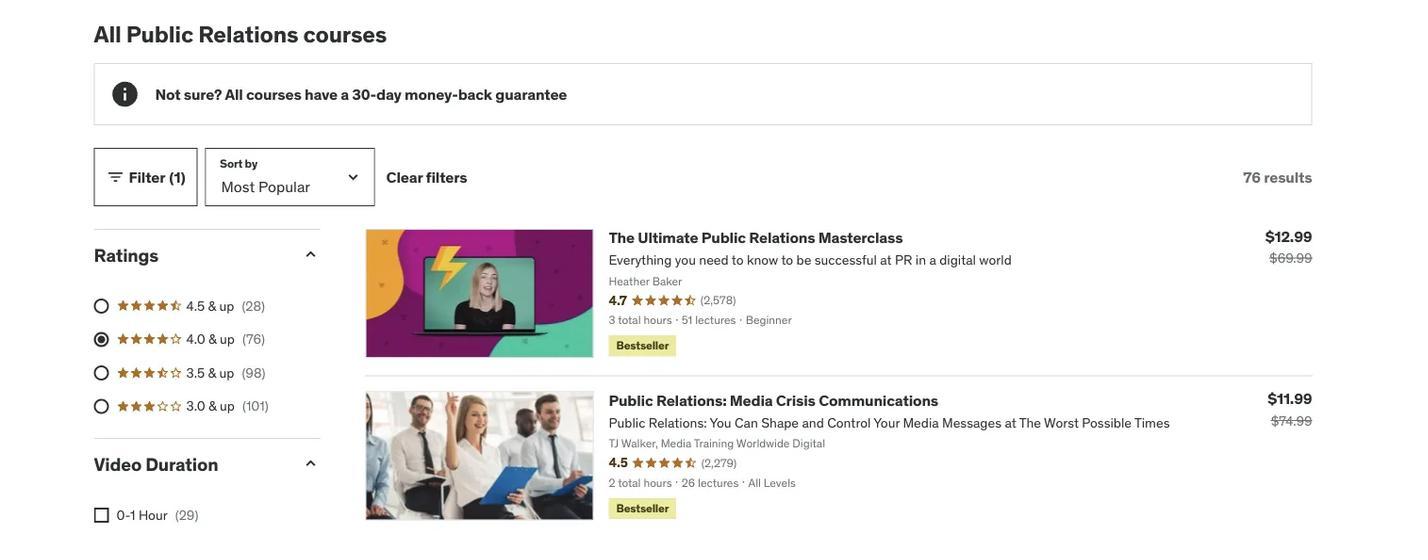 Task type: vqa. For each thing, say whether or not it's contained in the screenshot.
Next
no



Task type: locate. For each thing, give the bounding box(es) containing it.
communications
[[819, 391, 939, 410]]

3.5 & up (98)
[[186, 365, 265, 382]]

& right 3.0
[[208, 398, 217, 415]]

up
[[219, 297, 234, 314], [220, 331, 235, 348], [219, 365, 234, 382], [220, 398, 235, 415]]

up left (98)
[[219, 365, 234, 382]]

relations
[[198, 20, 298, 48], [749, 228, 815, 248]]

0 vertical spatial courses
[[303, 20, 387, 48]]

1 vertical spatial small image
[[301, 455, 320, 474]]

(29)
[[175, 507, 198, 524]]

& right "4.0"
[[208, 331, 217, 348]]

& right 3.5
[[208, 365, 216, 382]]

small image
[[106, 168, 125, 187], [301, 455, 320, 474]]

relations up sure?
[[198, 20, 298, 48]]

courses
[[303, 20, 387, 48], [246, 84, 301, 104]]

up left (28)
[[219, 297, 234, 314]]

0-
[[116, 507, 130, 524]]

$11.99 $74.99
[[1268, 390, 1312, 430]]

1 vertical spatial relations
[[749, 228, 815, 248]]

(28)
[[242, 297, 265, 314]]

(76)
[[242, 331, 265, 348]]

3.0 & up (101)
[[186, 398, 269, 415]]

ultimate
[[638, 228, 698, 248]]

up left "(101)"
[[220, 398, 235, 415]]

up for 4.5 & up
[[219, 297, 234, 314]]

hour
[[139, 507, 168, 524]]

money-
[[405, 84, 458, 104]]

1
[[130, 507, 135, 524]]

public right ultimate
[[702, 228, 746, 248]]

& for 3.5
[[208, 365, 216, 382]]

(1)
[[169, 167, 185, 187]]

day
[[376, 84, 401, 104]]

the
[[609, 228, 635, 248]]

1 vertical spatial all
[[225, 84, 243, 104]]

& for 4.5
[[208, 297, 216, 314]]

relations left masterclass
[[749, 228, 815, 248]]

1 horizontal spatial relations
[[749, 228, 815, 248]]

public relations: media crisis communications link
[[609, 391, 939, 410]]

(98)
[[242, 365, 265, 382]]

4.0 & up (76)
[[186, 331, 265, 348]]

0 horizontal spatial public
[[126, 20, 193, 48]]

4.0
[[186, 331, 205, 348]]

0-1 hour (29)
[[116, 507, 198, 524]]

crisis
[[776, 391, 816, 410]]

public left relations:
[[609, 391, 653, 410]]

0 vertical spatial public
[[126, 20, 193, 48]]

courses for all
[[246, 84, 301, 104]]

$69.99
[[1270, 250, 1312, 267]]

$74.99
[[1271, 413, 1312, 430]]

$12.99
[[1266, 227, 1312, 246]]

30-
[[352, 84, 376, 104]]

media
[[730, 391, 773, 410]]

1 vertical spatial public
[[702, 228, 746, 248]]

courses up the a
[[303, 20, 387, 48]]

1 vertical spatial courses
[[246, 84, 301, 104]]

1 horizontal spatial courses
[[303, 20, 387, 48]]

courses for relations
[[303, 20, 387, 48]]

0 vertical spatial all
[[94, 20, 121, 48]]

courses left have
[[246, 84, 301, 104]]

video duration button
[[94, 454, 286, 477]]

results
[[1264, 167, 1312, 187]]

the ultimate public relations masterclass
[[609, 228, 903, 248]]

0 horizontal spatial all
[[94, 20, 121, 48]]

have
[[305, 84, 338, 104]]

0 vertical spatial relations
[[198, 20, 298, 48]]

up for 4.0 & up
[[220, 331, 235, 348]]

2 vertical spatial public
[[609, 391, 653, 410]]

all
[[94, 20, 121, 48], [225, 84, 243, 104]]

small image
[[301, 245, 320, 264]]

guarantee
[[496, 84, 567, 104]]

76 results
[[1243, 167, 1312, 187]]

public up not
[[126, 20, 193, 48]]

0 horizontal spatial courses
[[246, 84, 301, 104]]

sure?
[[184, 84, 222, 104]]

$12.99 $69.99
[[1266, 227, 1312, 267]]

clear filters button
[[386, 148, 467, 207]]

clear
[[386, 167, 423, 187]]

all public relations courses
[[94, 20, 387, 48]]

public
[[126, 20, 193, 48], [702, 228, 746, 248], [609, 391, 653, 410]]

0 horizontal spatial small image
[[106, 168, 125, 187]]

filter (1)
[[129, 167, 185, 187]]

& right 4.5
[[208, 297, 216, 314]]

&
[[208, 297, 216, 314], [208, 331, 217, 348], [208, 365, 216, 382], [208, 398, 217, 415]]

public relations: media crisis communications
[[609, 391, 939, 410]]

up left (76)
[[220, 331, 235, 348]]

1 horizontal spatial all
[[225, 84, 243, 104]]



Task type: describe. For each thing, give the bounding box(es) containing it.
76 results status
[[1243, 167, 1312, 187]]

4.5 & up (28)
[[186, 297, 265, 314]]

76
[[1243, 167, 1261, 187]]

clear filters
[[386, 167, 467, 187]]

duration
[[145, 454, 218, 477]]

ratings button
[[94, 244, 286, 267]]

back
[[458, 84, 492, 104]]

0 horizontal spatial relations
[[198, 20, 298, 48]]

2 horizontal spatial public
[[702, 228, 746, 248]]

(101)
[[242, 398, 269, 415]]

1 horizontal spatial public
[[609, 391, 653, 410]]

filters
[[426, 167, 467, 187]]

ratings
[[94, 244, 159, 267]]

0 vertical spatial small image
[[106, 168, 125, 187]]

up for 3.0 & up
[[220, 398, 235, 415]]

filter
[[129, 167, 165, 187]]

& for 4.0
[[208, 331, 217, 348]]

4.5
[[186, 297, 205, 314]]

not
[[155, 84, 181, 104]]

relations:
[[656, 391, 727, 410]]

xsmall image
[[94, 508, 109, 523]]

3.0
[[186, 398, 205, 415]]

up for 3.5 & up
[[219, 365, 234, 382]]

& for 3.0
[[208, 398, 217, 415]]

a
[[341, 84, 349, 104]]

masterclass
[[819, 228, 903, 248]]

video duration
[[94, 454, 218, 477]]

video
[[94, 454, 142, 477]]

the ultimate public relations masterclass link
[[609, 228, 903, 248]]

3.5
[[186, 365, 205, 382]]

1 horizontal spatial small image
[[301, 455, 320, 474]]

not sure? all courses have a 30-day money-back guarantee
[[155, 84, 567, 104]]

$11.99
[[1268, 390, 1312, 409]]



